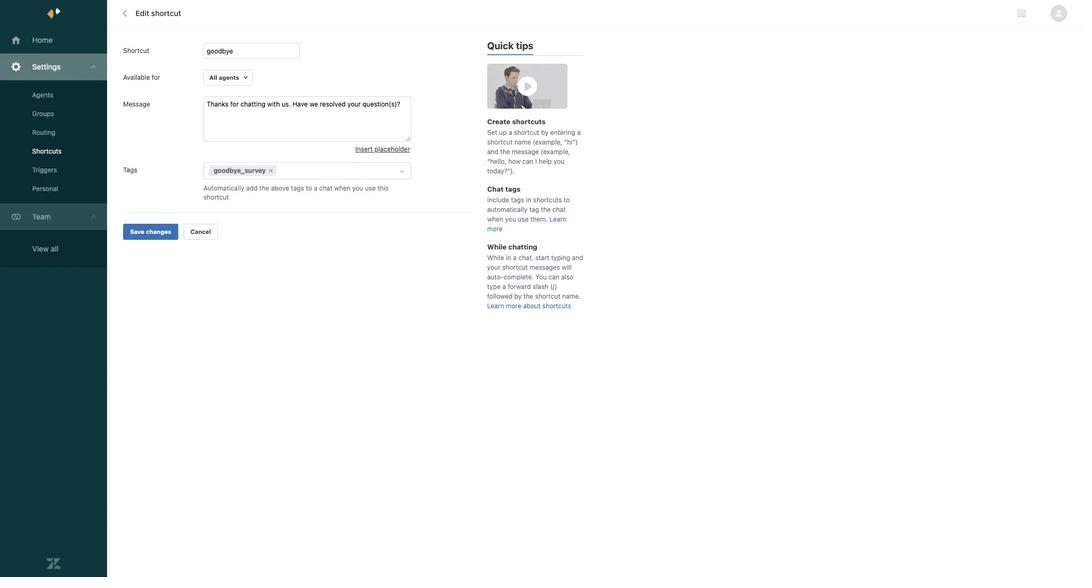 Task type: describe. For each thing, give the bounding box(es) containing it.
add
[[246, 184, 258, 192]]

learn more about shortcuts link
[[488, 302, 571, 310]]

you
[[536, 273, 547, 281]]

type
[[488, 283, 501, 291]]

create shortcuts set up a shortcut by entering a shortcut name (example, "hi") and the message (example, "hello, how can i help you today?").
[[488, 117, 581, 175]]

save changes button
[[123, 224, 178, 240]]

this
[[378, 184, 389, 192]]

the inside 'include tags in shortcuts to automatically tag the chat when you use them.'
[[541, 206, 551, 214]]

you inside the automatically add the above tags to a chat when you use this shortcut
[[353, 184, 363, 192]]

shortcut right edit on the left top of page
[[151, 9, 181, 18]]

cancel button
[[184, 224, 218, 240]]

a right type
[[503, 283, 506, 291]]

save changes
[[130, 228, 171, 235]]

also
[[562, 273, 574, 281]]

for
[[152, 73, 160, 81]]

a up "hi")
[[578, 129, 581, 137]]

placeholder
[[375, 145, 410, 153]]

to inside 'include tags in shortcuts to automatically tag the chat when you use them.'
[[564, 196, 570, 204]]

learn inside while chatting while in a chat, start typing and your shortcut messages will auto-complete. you can also type a forward slash (/) followed by the shortcut name. learn more about shortcuts
[[488, 302, 505, 310]]

a left the chat,
[[513, 254, 517, 262]]

0 vertical spatial (example,
[[533, 138, 563, 146]]

changes
[[146, 228, 171, 235]]

Shortcut text field
[[204, 43, 300, 59]]

edit shortcut
[[136, 9, 181, 18]]

you inside create shortcuts set up a shortcut by entering a shortcut name (example, "hi") and the message (example, "hello, how can i help you today?").
[[554, 158, 565, 166]]

the inside the automatically add the above tags to a chat when you use this shortcut
[[260, 184, 269, 192]]

shortcuts inside create shortcuts set up a shortcut by entering a shortcut name (example, "hi") and the message (example, "hello, how can i help you today?").
[[513, 117, 546, 126]]

followed
[[488, 293, 513, 301]]

chatting
[[509, 243, 538, 251]]

up
[[499, 129, 507, 137]]

about
[[524, 302, 541, 310]]

insert placeholder
[[356, 145, 410, 153]]

available
[[123, 73, 150, 81]]

all agents
[[209, 74, 239, 81]]

learn more
[[488, 215, 567, 233]]

above
[[271, 184, 289, 192]]

in inside while chatting while in a chat, start typing and your shortcut messages will auto-complete. you can also type a forward slash (/) followed by the shortcut name. learn more about shortcuts
[[506, 254, 512, 262]]

learn inside learn more
[[550, 215, 567, 223]]

goodbye_survey
[[214, 167, 266, 175]]

include tags in shortcuts to automatically tag the chat when you use them.
[[488, 196, 570, 223]]

can inside while chatting while in a chat, start typing and your shortcut messages will auto-complete. you can also type a forward slash (/) followed by the shortcut name. learn more about shortcuts
[[549, 273, 560, 281]]

chat inside the automatically add the above tags to a chat when you use this shortcut
[[319, 184, 333, 192]]

insert placeholder button
[[356, 142, 410, 157]]

to inside the automatically add the above tags to a chat when you use this shortcut
[[306, 184, 312, 192]]

team
[[32, 212, 51, 221]]

tips
[[516, 40, 534, 51]]

will
[[562, 264, 572, 272]]

quick
[[488, 40, 514, 51]]

available for
[[123, 73, 160, 81]]

shortcut inside the automatically add the above tags to a chat when you use this shortcut
[[204, 193, 229, 202]]

cancel
[[191, 228, 211, 235]]

a right up
[[509, 129, 513, 137]]

press delete to remove image
[[266, 166, 277, 176]]

use inside 'include tags in shortcuts to automatically tag the chat when you use them.'
[[518, 215, 529, 223]]

view
[[32, 244, 49, 253]]

your
[[488, 264, 501, 272]]

message
[[512, 148, 539, 156]]

tag
[[530, 206, 540, 214]]

name.
[[563, 293, 581, 301]]

by inside while chatting while in a chat, start typing and your shortcut messages will auto-complete. you can also type a forward slash (/) followed by the shortcut name. learn more about shortcuts
[[515, 293, 522, 301]]

and inside while chatting while in a chat, start typing and your shortcut messages will auto-complete. you can also type a forward slash (/) followed by the shortcut name. learn more about shortcuts
[[572, 254, 584, 262]]

while chatting while in a chat, start typing and your shortcut messages will auto-complete. you can also type a forward slash (/) followed by the shortcut name. learn more about shortcuts
[[488, 243, 584, 310]]

i
[[536, 158, 537, 166]]

groups
[[32, 110, 54, 118]]

use inside the automatically add the above tags to a chat when you use this shortcut
[[365, 184, 376, 192]]

typing
[[552, 254, 571, 262]]

triggers
[[32, 166, 57, 174]]

and inside create shortcuts set up a shortcut by entering a shortcut name (example, "hi") and the message (example, "hello, how can i help you today?").
[[488, 148, 499, 156]]

all
[[209, 74, 217, 81]]



Task type: locate. For each thing, give the bounding box(es) containing it.
more down followed
[[506, 302, 522, 310]]

slash
[[533, 283, 549, 291]]

shortcut
[[151, 9, 181, 18], [514, 129, 540, 137], [488, 138, 513, 146], [204, 193, 229, 202], [503, 264, 528, 272], [535, 293, 561, 301]]

1 vertical spatial while
[[488, 254, 504, 262]]

chat,
[[519, 254, 534, 262]]

when inside the automatically add the above tags to a chat when you use this shortcut
[[335, 184, 351, 192]]

to up learn more link
[[564, 196, 570, 204]]

you left this
[[353, 184, 363, 192]]

you right help
[[554, 158, 565, 166]]

1 vertical spatial in
[[506, 254, 512, 262]]

when left this
[[335, 184, 351, 192]]

tags
[[123, 166, 137, 174]]

shortcuts up name
[[513, 117, 546, 126]]

in
[[526, 196, 532, 204], [506, 254, 512, 262]]

chat right above at the left top of page
[[319, 184, 333, 192]]

zendesk products image
[[1019, 10, 1026, 17]]

can inside create shortcuts set up a shortcut by entering a shortcut name (example, "hi") and the message (example, "hello, how can i help you today?").
[[523, 158, 534, 166]]

0 horizontal spatial when
[[335, 184, 351, 192]]

tags
[[291, 184, 304, 192], [506, 185, 521, 193], [511, 196, 525, 204]]

all
[[51, 244, 59, 253]]

shortcuts down name.
[[543, 302, 571, 310]]

more down automatically
[[488, 225, 503, 233]]

you down automatically
[[506, 215, 516, 223]]

0 horizontal spatial you
[[353, 184, 363, 192]]

0 vertical spatial in
[[526, 196, 532, 204]]

auto-
[[488, 273, 504, 281]]

0 vertical spatial can
[[523, 158, 534, 166]]

1 horizontal spatial can
[[549, 273, 560, 281]]

shortcuts inside while chatting while in a chat, start typing and your shortcut messages will auto-complete. you can also type a forward slash (/) followed by the shortcut name. learn more about shortcuts
[[543, 302, 571, 310]]

shortcut
[[123, 47, 149, 55]]

1 while from the top
[[488, 243, 507, 251]]

tags up automatically
[[511, 196, 525, 204]]

(example, up help
[[541, 148, 571, 156]]

tags right above at the left top of page
[[291, 184, 304, 192]]

the up learn more about shortcuts link
[[524, 293, 534, 301]]

1 vertical spatial use
[[518, 215, 529, 223]]

2 while from the top
[[488, 254, 504, 262]]

1 vertical spatial chat
[[553, 206, 566, 214]]

can left i
[[523, 158, 534, 166]]

tags for include
[[511, 196, 525, 204]]

a right above at the left top of page
[[314, 184, 318, 192]]

you
[[554, 158, 565, 166], [353, 184, 363, 192], [506, 215, 516, 223]]

shortcut down up
[[488, 138, 513, 146]]

shortcut down automatically
[[204, 193, 229, 202]]

complete.
[[504, 273, 534, 281]]

1 horizontal spatial in
[[526, 196, 532, 204]]

view all
[[32, 244, 59, 253]]

1 vertical spatial (example,
[[541, 148, 571, 156]]

"hi")
[[565, 138, 578, 146]]

0 horizontal spatial more
[[488, 225, 503, 233]]

tags for chat
[[506, 185, 521, 193]]

shortcuts
[[32, 147, 62, 155]]

all agents button
[[204, 70, 253, 86]]

learn
[[550, 215, 567, 223], [488, 302, 505, 310]]

1 vertical spatial you
[[353, 184, 363, 192]]

in left the chat,
[[506, 254, 512, 262]]

1 horizontal spatial to
[[564, 196, 570, 204]]

1 vertical spatial learn
[[488, 302, 505, 310]]

0 vertical spatial chat
[[319, 184, 333, 192]]

agents
[[219, 74, 239, 81]]

2 vertical spatial you
[[506, 215, 516, 223]]

when down automatically
[[488, 215, 504, 223]]

1 horizontal spatial learn
[[550, 215, 567, 223]]

more inside learn more
[[488, 225, 503, 233]]

insert
[[356, 145, 373, 153]]

learn down followed
[[488, 302, 505, 310]]

the right the tag
[[541, 206, 551, 214]]

1 vertical spatial and
[[572, 254, 584, 262]]

set
[[488, 129, 498, 137]]

them.
[[531, 215, 548, 223]]

the right add
[[260, 184, 269, 192]]

shortcuts inside 'include tags in shortcuts to automatically tag the chat when you use them.'
[[534, 196, 562, 204]]

1 horizontal spatial when
[[488, 215, 504, 223]]

2 vertical spatial shortcuts
[[543, 302, 571, 310]]

entering
[[551, 129, 576, 137]]

0 vertical spatial use
[[365, 184, 376, 192]]

automatically
[[204, 184, 245, 192]]

name
[[515, 138, 531, 146]]

chat tags
[[488, 185, 521, 193]]

Message text field
[[204, 96, 411, 142]]

tags inside the automatically add the above tags to a chat when you use this shortcut
[[291, 184, 304, 192]]

by inside create shortcuts set up a shortcut by entering a shortcut name (example, "hi") and the message (example, "hello, how can i help you today?").
[[542, 129, 549, 137]]

quick tips
[[488, 40, 534, 51]]

0 vertical spatial by
[[542, 129, 549, 137]]

a inside the automatically add the above tags to a chat when you use this shortcut
[[314, 184, 318, 192]]

tags right chat
[[506, 185, 521, 193]]

1 horizontal spatial use
[[518, 215, 529, 223]]

routing
[[32, 129, 55, 137]]

learn right them.
[[550, 215, 567, 223]]

today?").
[[488, 167, 515, 175]]

1 horizontal spatial you
[[506, 215, 516, 223]]

0 vertical spatial and
[[488, 148, 499, 156]]

"hello,
[[488, 158, 507, 166]]

forward
[[508, 283, 531, 291]]

the
[[501, 148, 510, 156], [260, 184, 269, 192], [541, 206, 551, 214], [524, 293, 534, 301]]

1 vertical spatial more
[[506, 302, 522, 310]]

0 horizontal spatial learn
[[488, 302, 505, 310]]

(example, down entering
[[533, 138, 563, 146]]

shortcut down (/)
[[535, 293, 561, 301]]

use left this
[[365, 184, 376, 192]]

in up the tag
[[526, 196, 532, 204]]

use left them.
[[518, 215, 529, 223]]

message
[[123, 100, 150, 108]]

personal
[[32, 185, 58, 193]]

agents
[[32, 91, 53, 99]]

0 horizontal spatial by
[[515, 293, 522, 301]]

more inside while chatting while in a chat, start typing and your shortcut messages will auto-complete. you can also type a forward slash (/) followed by the shortcut name. learn more about shortcuts
[[506, 302, 522, 310]]

use
[[365, 184, 376, 192], [518, 215, 529, 223]]

chat
[[319, 184, 333, 192], [553, 206, 566, 214]]

by left entering
[[542, 129, 549, 137]]

the inside while chatting while in a chat, start typing and your shortcut messages will auto-complete. you can also type a forward slash (/) followed by the shortcut name. learn more about shortcuts
[[524, 293, 534, 301]]

include
[[488, 196, 510, 204]]

messages
[[530, 264, 560, 272]]

0 vertical spatial you
[[554, 158, 565, 166]]

chat inside 'include tags in shortcuts to automatically tag the chat when you use them.'
[[553, 206, 566, 214]]

chat
[[488, 185, 504, 193]]

(/)
[[551, 283, 557, 291]]

0 horizontal spatial to
[[306, 184, 312, 192]]

to
[[306, 184, 312, 192], [564, 196, 570, 204]]

can up (/)
[[549, 273, 560, 281]]

automatically
[[488, 206, 528, 214]]

save
[[130, 228, 145, 235]]

0 vertical spatial when
[[335, 184, 351, 192]]

0 vertical spatial to
[[306, 184, 312, 192]]

1 horizontal spatial by
[[542, 129, 549, 137]]

by
[[542, 129, 549, 137], [515, 293, 522, 301]]

home
[[32, 35, 53, 44]]

0 horizontal spatial in
[[506, 254, 512, 262]]

0 horizontal spatial can
[[523, 158, 534, 166]]

to right above at the left top of page
[[306, 184, 312, 192]]

how
[[509, 158, 521, 166]]

a
[[509, 129, 513, 137], [578, 129, 581, 137], [314, 184, 318, 192], [513, 254, 517, 262], [503, 283, 506, 291]]

automatically add the above tags to a chat when you use this shortcut
[[204, 184, 389, 202]]

shortcuts
[[513, 117, 546, 126], [534, 196, 562, 204], [543, 302, 571, 310]]

help
[[539, 158, 552, 166]]

in inside 'include tags in shortcuts to automatically tag the chat when you use them.'
[[526, 196, 532, 204]]

the up "hello,
[[501, 148, 510, 156]]

edit
[[136, 9, 149, 18]]

1 horizontal spatial and
[[572, 254, 584, 262]]

shortcuts up the tag
[[534, 196, 562, 204]]

0 vertical spatial while
[[488, 243, 507, 251]]

while
[[488, 243, 507, 251], [488, 254, 504, 262]]

1 vertical spatial can
[[549, 273, 560, 281]]

chat right the tag
[[553, 206, 566, 214]]

shortcut up name
[[514, 129, 540, 137]]

and right typing
[[572, 254, 584, 262]]

and
[[488, 148, 499, 156], [572, 254, 584, 262]]

settings
[[32, 62, 61, 71]]

0 vertical spatial learn
[[550, 215, 567, 223]]

(example,
[[533, 138, 563, 146], [541, 148, 571, 156]]

start
[[536, 254, 550, 262]]

when inside 'include tags in shortcuts to automatically tag the chat when you use them.'
[[488, 215, 504, 223]]

0 horizontal spatial chat
[[319, 184, 333, 192]]

0 vertical spatial shortcuts
[[513, 117, 546, 126]]

1 vertical spatial to
[[564, 196, 570, 204]]

0 horizontal spatial use
[[365, 184, 376, 192]]

and up "hello,
[[488, 148, 499, 156]]

0 vertical spatial more
[[488, 225, 503, 233]]

1 vertical spatial shortcuts
[[534, 196, 562, 204]]

you inside 'include tags in shortcuts to automatically tag the chat when you use them.'
[[506, 215, 516, 223]]

1 vertical spatial when
[[488, 215, 504, 223]]

learn more link
[[488, 215, 567, 233]]

can
[[523, 158, 534, 166], [549, 273, 560, 281]]

the inside create shortcuts set up a shortcut by entering a shortcut name (example, "hi") and the message (example, "hello, how can i help you today?").
[[501, 148, 510, 156]]

1 vertical spatial by
[[515, 293, 522, 301]]

by down 'forward'
[[515, 293, 522, 301]]

0 horizontal spatial and
[[488, 148, 499, 156]]

1 horizontal spatial more
[[506, 302, 522, 310]]

when
[[335, 184, 351, 192], [488, 215, 504, 223]]

tags inside 'include tags in shortcuts to automatically tag the chat when you use them.'
[[511, 196, 525, 204]]

2 horizontal spatial you
[[554, 158, 565, 166]]

1 horizontal spatial chat
[[553, 206, 566, 214]]

create
[[488, 117, 511, 126]]

shortcut up 'complete.'
[[503, 264, 528, 272]]



Task type: vqa. For each thing, say whether or not it's contained in the screenshot.
start
yes



